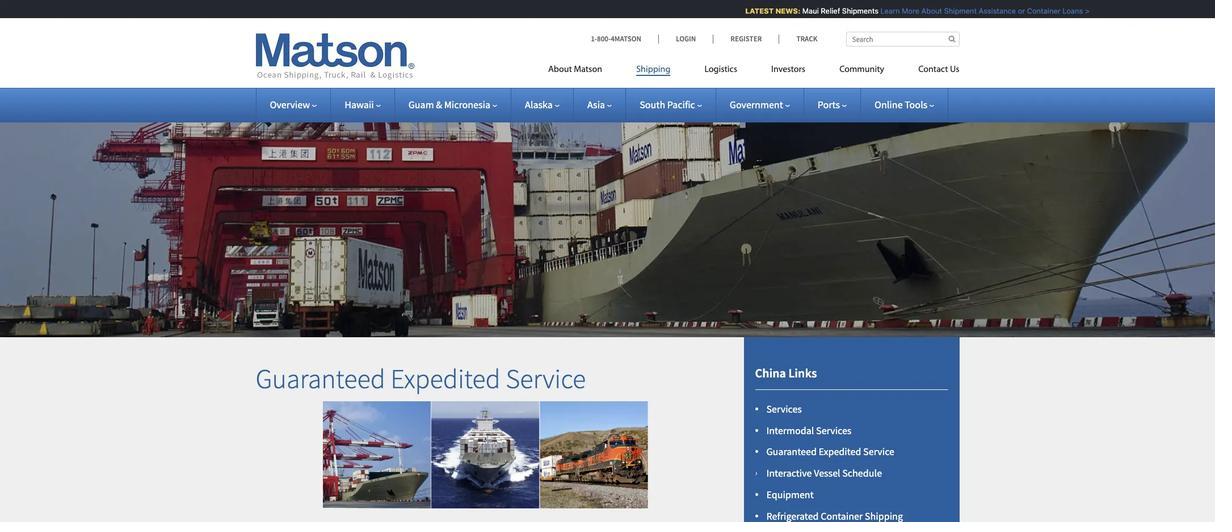 Task type: describe. For each thing, give the bounding box(es) containing it.
ports
[[818, 98, 840, 111]]

intermodal services
[[767, 424, 852, 438]]

800-
[[597, 34, 611, 44]]

south pacific link
[[640, 98, 702, 111]]

investors
[[772, 65, 806, 74]]

learn
[[875, 6, 895, 15]]

links
[[789, 366, 817, 382]]

equipment link
[[767, 489, 814, 502]]

china
[[755, 366, 786, 382]]

micronesia
[[444, 98, 491, 111]]

news:
[[770, 6, 795, 15]]

shipping
[[637, 65, 671, 74]]

government link
[[730, 98, 790, 111]]

loans
[[1058, 6, 1078, 15]]

online tools link
[[875, 98, 935, 111]]

expedited inside china links section
[[819, 446, 862, 459]]

community
[[840, 65, 885, 74]]

0 vertical spatial services
[[767, 403, 802, 416]]

guaranteed expedited service inside china links section
[[767, 446, 895, 459]]

about inside top menu "navigation"
[[548, 65, 572, 74]]

top menu navigation
[[548, 60, 960, 83]]

contact us link
[[902, 60, 960, 83]]

register link
[[713, 34, 779, 44]]

tools
[[905, 98, 928, 111]]

alaska link
[[525, 98, 560, 111]]

latest
[[740, 6, 769, 15]]

1-800-4matson
[[591, 34, 642, 44]]

matson
[[574, 65, 602, 74]]

guaranteed expedited service link
[[767, 446, 895, 459]]

community link
[[823, 60, 902, 83]]

maui
[[797, 6, 814, 15]]

1-800-4matson link
[[591, 34, 659, 44]]

guaranteed inside china links section
[[767, 446, 817, 459]]

blue matson logo with ocean, shipping, truck, rail and logistics written beneath it. image
[[256, 33, 415, 80]]

more
[[897, 6, 914, 15]]

learn more about shipment assistance or container loans > link
[[875, 6, 1085, 15]]

schedule
[[843, 467, 882, 480]]

alaska
[[525, 98, 553, 111]]

service inside china links section
[[864, 446, 895, 459]]

south
[[640, 98, 666, 111]]

track
[[797, 34, 818, 44]]

hawaii link
[[345, 98, 381, 111]]

>
[[1080, 6, 1085, 15]]

0 vertical spatial about
[[916, 6, 937, 15]]

matson containership at port and at sea. matson containers transported by train. image
[[323, 402, 648, 509]]

ports link
[[818, 98, 847, 111]]

government
[[730, 98, 783, 111]]

hawaii
[[345, 98, 374, 111]]

&
[[436, 98, 442, 111]]



Task type: locate. For each thing, give the bounding box(es) containing it.
0 horizontal spatial expedited
[[391, 362, 501, 397]]

intermodal
[[767, 424, 814, 438]]

guam & micronesia link
[[409, 98, 497, 111]]

china links section
[[730, 338, 974, 523]]

4matson
[[611, 34, 642, 44]]

interactive
[[767, 467, 812, 480]]

about
[[916, 6, 937, 15], [548, 65, 572, 74]]

contact
[[919, 65, 948, 74]]

south pacific
[[640, 98, 695, 111]]

1 horizontal spatial expedited
[[819, 446, 862, 459]]

investors link
[[755, 60, 823, 83]]

0 vertical spatial service
[[506, 362, 586, 397]]

guaranteed
[[256, 362, 385, 397], [767, 446, 817, 459]]

vessel
[[814, 467, 841, 480]]

us
[[950, 65, 960, 74]]

interactive vessel schedule
[[767, 467, 882, 480]]

0 vertical spatial expedited
[[391, 362, 501, 397]]

about matson
[[548, 65, 602, 74]]

0 vertical spatial guaranteed expedited service
[[256, 362, 586, 397]]

1 vertical spatial guaranteed expedited service
[[767, 446, 895, 459]]

Search search field
[[846, 32, 960, 47]]

logistics
[[705, 65, 738, 74]]

matson containership manulani at terminal preparing to ship from china. image
[[0, 104, 1216, 338]]

about left the matson
[[548, 65, 572, 74]]

0 horizontal spatial about
[[548, 65, 572, 74]]

or
[[1013, 6, 1020, 15]]

login
[[676, 34, 696, 44]]

guam & micronesia
[[409, 98, 491, 111]]

1 horizontal spatial guaranteed
[[767, 446, 817, 459]]

latest news: maui relief shipments learn more about shipment assistance or container loans >
[[740, 6, 1085, 15]]

1 vertical spatial expedited
[[819, 446, 862, 459]]

contact us
[[919, 65, 960, 74]]

about matson link
[[548, 60, 619, 83]]

search image
[[949, 35, 956, 43]]

interactive vessel schedule link
[[767, 467, 882, 480]]

1 horizontal spatial about
[[916, 6, 937, 15]]

0 vertical spatial guaranteed
[[256, 362, 385, 397]]

guam
[[409, 98, 434, 111]]

1 horizontal spatial guaranteed expedited service
[[767, 446, 895, 459]]

logistics link
[[688, 60, 755, 83]]

track link
[[779, 34, 818, 44]]

0 horizontal spatial guaranteed expedited service
[[256, 362, 586, 397]]

services
[[767, 403, 802, 416], [816, 424, 852, 438]]

shipment
[[939, 6, 972, 15]]

0 horizontal spatial service
[[506, 362, 586, 397]]

1 horizontal spatial service
[[864, 446, 895, 459]]

container
[[1022, 6, 1056, 15]]

services up guaranteed expedited service link
[[816, 424, 852, 438]]

1-
[[591, 34, 597, 44]]

1 vertical spatial about
[[548, 65, 572, 74]]

0 horizontal spatial guaranteed
[[256, 362, 385, 397]]

None search field
[[846, 32, 960, 47]]

overview link
[[270, 98, 317, 111]]

equipment
[[767, 489, 814, 502]]

1 vertical spatial services
[[816, 424, 852, 438]]

asia link
[[588, 98, 612, 111]]

shipments
[[837, 6, 873, 15]]

0 horizontal spatial services
[[767, 403, 802, 416]]

services link
[[767, 403, 802, 416]]

assistance
[[974, 6, 1011, 15]]

relief
[[816, 6, 835, 15]]

shipping link
[[619, 60, 688, 83]]

intermodal services link
[[767, 424, 852, 438]]

register
[[731, 34, 762, 44]]

online tools
[[875, 98, 928, 111]]

expedited
[[391, 362, 501, 397], [819, 446, 862, 459]]

china links
[[755, 366, 817, 382]]

overview
[[270, 98, 310, 111]]

1 vertical spatial service
[[864, 446, 895, 459]]

services up intermodal
[[767, 403, 802, 416]]

pacific
[[668, 98, 695, 111]]

login link
[[659, 34, 713, 44]]

service
[[506, 362, 586, 397], [864, 446, 895, 459]]

asia
[[588, 98, 605, 111]]

1 horizontal spatial services
[[816, 424, 852, 438]]

about right more
[[916, 6, 937, 15]]

1 vertical spatial guaranteed
[[767, 446, 817, 459]]

online
[[875, 98, 903, 111]]

guaranteed expedited service
[[256, 362, 586, 397], [767, 446, 895, 459]]



Task type: vqa. For each thing, say whether or not it's contained in the screenshot.
Quality
no



